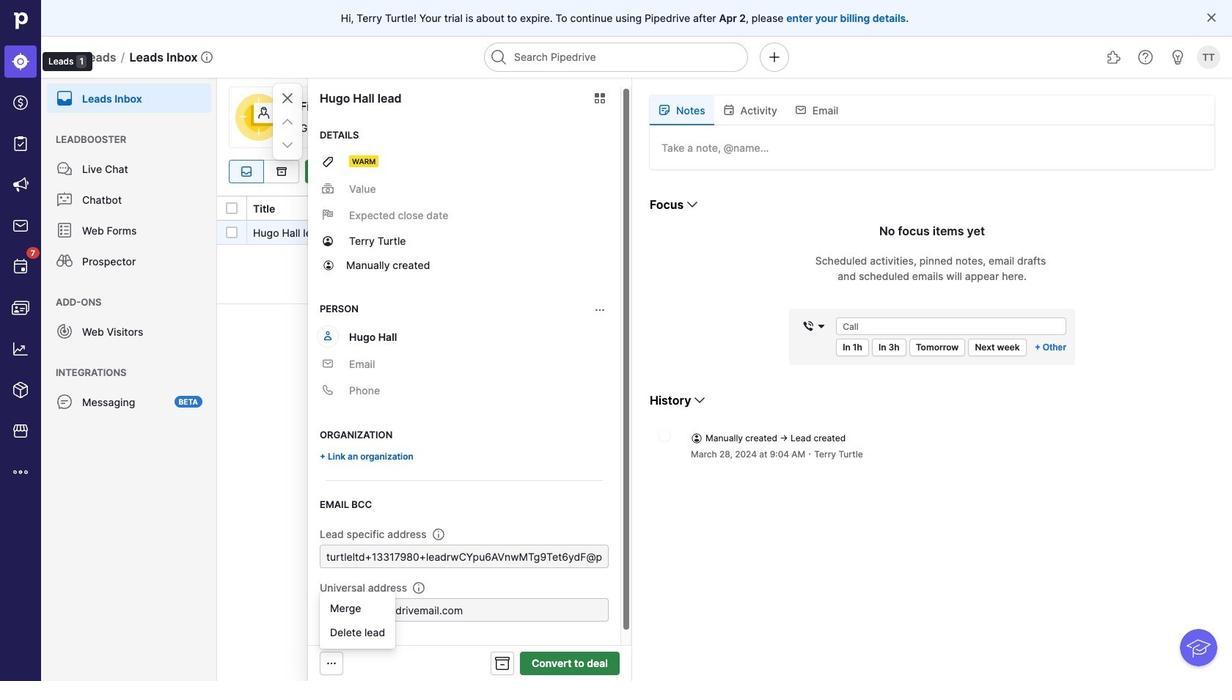 Task type: vqa. For each thing, say whether or not it's contained in the screenshot.
Products icon
yes



Task type: locate. For each thing, give the bounding box(es) containing it.
1 vertical spatial color muted image
[[322, 209, 334, 221]]

None field
[[798, 318, 830, 335]]

6 color undefined image from the top
[[56, 393, 73, 411]]

0 vertical spatial color undefined image
[[56, 221, 73, 239]]

info image
[[432, 528, 444, 540]]

color primary image
[[659, 104, 670, 116], [723, 104, 735, 116], [279, 113, 296, 131], [279, 136, 296, 154], [896, 166, 913, 177], [1199, 166, 1217, 177], [226, 202, 238, 214], [226, 227, 238, 238], [323, 259, 334, 271], [816, 320, 827, 332], [691, 392, 709, 409], [493, 655, 511, 672], [326, 658, 337, 670]]

add lead options image
[[362, 166, 380, 177]]

2 color undefined image from the top
[[56, 160, 73, 177]]

0 horizontal spatial color undefined image
[[12, 258, 29, 276]]

None text field
[[320, 545, 609, 568]]

0 vertical spatial color muted image
[[322, 183, 334, 194]]

archive image
[[272, 166, 290, 177]]

menu
[[0, 0, 92, 681], [41, 78, 217, 681]]

Call text field
[[836, 318, 1066, 335]]

menu toggle image
[[56, 48, 73, 66]]

color primary image
[[1206, 12, 1217, 23], [279, 89, 296, 107], [591, 92, 609, 104], [795, 104, 807, 116], [322, 156, 334, 168], [308, 166, 326, 177], [974, 166, 992, 177], [1005, 166, 1023, 177], [1073, 166, 1091, 177], [1104, 166, 1122, 177], [1168, 166, 1186, 177], [684, 196, 701, 213], [322, 235, 334, 247], [802, 320, 814, 332], [691, 432, 703, 444]]

contacts image
[[12, 299, 29, 317]]

0 horizontal spatial info image
[[201, 51, 212, 63]]

color muted image
[[322, 183, 334, 194], [322, 209, 334, 221], [594, 304, 606, 316]]

color warning image
[[400, 227, 411, 239]]

menu item
[[0, 41, 41, 82], [41, 78, 217, 113]]

color undefined image right "sales inbox" icon
[[56, 221, 73, 239]]

0 vertical spatial color muted image
[[322, 358, 334, 370]]

products image
[[12, 381, 29, 399]]

grid
[[217, 195, 1232, 681]]

row
[[217, 221, 1232, 247]]

home image
[[10, 10, 32, 32]]

info image
[[201, 51, 212, 63], [413, 582, 425, 594]]

1 vertical spatial color muted image
[[322, 384, 334, 396]]

leads image
[[12, 53, 29, 70]]

1 horizontal spatial color undefined image
[[56, 221, 73, 239]]

deals image
[[12, 94, 29, 111]]

knowledge center bot, also known as kc bot is an onboarding assistant that allows you to see the list of onboarding items in one place for quick and easy reference. this improves your in-app experience. image
[[1180, 629, 1217, 667]]

2 color muted image from the top
[[322, 384, 334, 396]]

color secondary image
[[659, 430, 670, 441]]

inbox image
[[238, 166, 255, 177]]

color primary image inside "add lead" element
[[308, 166, 326, 177]]

Search Pipedrive field
[[484, 43, 748, 72]]

None text field
[[320, 598, 609, 622]]

color undefined image
[[56, 221, 73, 239], [12, 258, 29, 276]]

1 vertical spatial info image
[[413, 582, 425, 594]]

insights image
[[12, 340, 29, 358]]

sales assistant image
[[1169, 48, 1187, 66]]

color muted image
[[322, 358, 334, 370], [322, 384, 334, 396]]

color undefined image down "sales inbox" icon
[[12, 258, 29, 276]]

marketplace image
[[12, 422, 29, 440]]

color undefined image
[[56, 89, 73, 107], [56, 160, 73, 177], [56, 191, 73, 208], [56, 252, 73, 270], [56, 323, 73, 340], [56, 393, 73, 411]]

1 color muted image from the top
[[322, 358, 334, 370]]



Task type: describe. For each thing, give the bounding box(es) containing it.
campaigns image
[[12, 176, 29, 194]]

sales inbox image
[[12, 217, 29, 235]]

projects image
[[12, 135, 29, 153]]

3 color undefined image from the top
[[56, 191, 73, 208]]

1 vertical spatial color undefined image
[[12, 258, 29, 276]]

1 color undefined image from the top
[[56, 89, 73, 107]]

1 horizontal spatial info image
[[413, 582, 425, 594]]

color active image
[[322, 330, 334, 342]]

quick help image
[[1137, 48, 1154, 66]]

0 vertical spatial info image
[[201, 51, 212, 63]]

more image
[[12, 463, 29, 481]]

quick add image
[[766, 48, 783, 66]]

5 color undefined image from the top
[[56, 323, 73, 340]]

2 vertical spatial color muted image
[[594, 304, 606, 316]]

4 color undefined image from the top
[[56, 252, 73, 270]]

add lead element
[[305, 160, 383, 183]]



